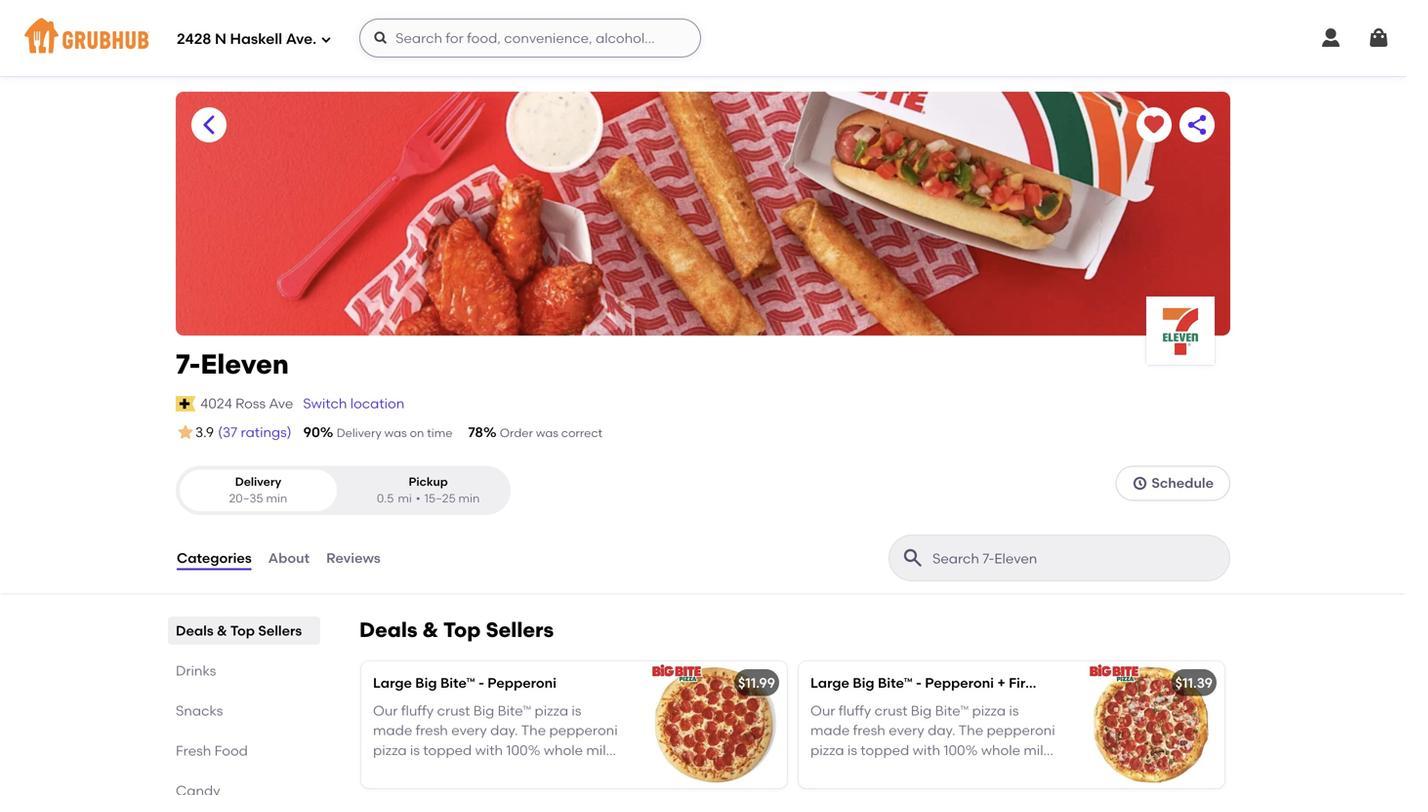 Task type: vqa. For each thing, say whether or not it's contained in the screenshot.
bottom Pizza
no



Task type: describe. For each thing, give the bounding box(es) containing it.
share icon image
[[1185, 113, 1209, 137]]

(37
[[218, 424, 237, 441]]

fire
[[1009, 675, 1034, 692]]

saved restaurant button
[[1137, 107, 1172, 143]]

n
[[215, 30, 226, 48]]

big for large big bite™ - pepperoni + fire roasted veggies
[[853, 675, 874, 692]]

0.5
[[377, 492, 394, 506]]

about button
[[267, 523, 311, 594]]

snacks tab
[[176, 701, 312, 722]]

option group containing delivery 20–35 min
[[176, 466, 511, 516]]

- for large big bite™  - pepperoni
[[478, 675, 484, 692]]

star icon image
[[176, 423, 195, 442]]

1 horizontal spatial top
[[443, 618, 481, 643]]

min inside pickup 0.5 mi • 15–25 min
[[458, 492, 480, 506]]

90
[[303, 424, 320, 441]]

categories
[[177, 550, 252, 567]]

deals & top sellers inside 'deals & top sellers' tab
[[176, 623, 302, 640]]

3.9
[[195, 424, 214, 441]]

was for 90
[[384, 426, 407, 440]]

pickup 0.5 mi • 15–25 min
[[377, 475, 480, 506]]

delivery for was
[[337, 426, 382, 440]]

food
[[214, 743, 248, 760]]

& inside tab
[[217, 623, 227, 640]]

order
[[500, 426, 533, 440]]

time
[[427, 426, 453, 440]]

on
[[410, 426, 424, 440]]

schedule
[[1152, 475, 1214, 492]]

large for large big bite™ - pepperoni + fire roasted veggies
[[810, 675, 849, 692]]

pepperoni for large big bite™ - pepperoni + fire roasted veggies
[[925, 675, 994, 692]]

4024 ross ave button
[[199, 393, 294, 415]]

mi
[[398, 492, 412, 506]]

1 horizontal spatial sellers
[[486, 618, 554, 643]]

reviews
[[326, 550, 381, 567]]

min inside delivery 20–35 min
[[266, 492, 287, 506]]

svg image inside schedule button
[[1132, 476, 1148, 491]]

- for large big bite™ - pepperoni + fire roasted veggies
[[916, 675, 922, 692]]

1 horizontal spatial deals
[[359, 618, 417, 643]]

ave
[[269, 396, 293, 412]]

4024
[[200, 396, 232, 412]]

(37 ratings)
[[218, 424, 292, 441]]

Search for food, convenience, alcohol... search field
[[359, 19, 701, 58]]

$11.39
[[1175, 675, 1213, 692]]

+
[[997, 675, 1005, 692]]

drinks
[[176, 663, 216, 680]]

order was correct
[[500, 426, 603, 440]]

snacks
[[176, 703, 223, 720]]

ross
[[235, 396, 266, 412]]

big for large big bite™  - pepperoni
[[415, 675, 437, 692]]

magnifying glass icon image
[[901, 547, 925, 570]]

delivery was on time
[[337, 426, 453, 440]]

1 horizontal spatial &
[[422, 618, 439, 643]]



Task type: locate. For each thing, give the bounding box(es) containing it.
top inside 'deals & top sellers' tab
[[230, 623, 255, 640]]

top up large big bite™  - pepperoni
[[443, 618, 481, 643]]

0 horizontal spatial bite™
[[440, 675, 475, 692]]

1 horizontal spatial -
[[916, 675, 922, 692]]

2428 n haskell ave.
[[177, 30, 316, 48]]

0 horizontal spatial deals & top sellers
[[176, 623, 302, 640]]

ave.
[[286, 30, 316, 48]]

delivery down switch location button
[[337, 426, 382, 440]]

•
[[416, 492, 420, 506]]

was right order
[[536, 426, 558, 440]]

min
[[266, 492, 287, 506], [458, 492, 480, 506]]

eleven
[[201, 348, 289, 381]]

2 min from the left
[[458, 492, 480, 506]]

sellers up large big bite™  - pepperoni
[[486, 618, 554, 643]]

deals down reviews button
[[359, 618, 417, 643]]

haskell
[[230, 30, 282, 48]]

delivery inside delivery 20–35 min
[[235, 475, 281, 489]]

0 horizontal spatial pepperoni
[[487, 675, 557, 692]]

1 min from the left
[[266, 492, 287, 506]]

2 pepperoni from the left
[[925, 675, 994, 692]]

svg image
[[1367, 26, 1390, 50], [373, 30, 389, 46], [320, 34, 332, 45], [1132, 476, 1148, 491]]

about
[[268, 550, 310, 567]]

1 horizontal spatial pepperoni
[[925, 675, 994, 692]]

pepperoni for large big bite™  - pepperoni
[[487, 675, 557, 692]]

was
[[384, 426, 407, 440], [536, 426, 558, 440]]

sellers up drinks tab
[[258, 623, 302, 640]]

delivery up the 20–35
[[235, 475, 281, 489]]

fresh
[[176, 743, 211, 760]]

fresh food
[[176, 743, 248, 760]]

deals & top sellers tab
[[176, 621, 312, 642]]

1 big from the left
[[415, 675, 437, 692]]

tab
[[176, 781, 312, 796]]

fresh food tab
[[176, 741, 312, 762]]

deals & top sellers up drinks tab
[[176, 623, 302, 640]]

large big bite™  - pepperoni image
[[641, 662, 787, 789]]

deals up drinks
[[176, 623, 214, 640]]

2428
[[177, 30, 211, 48]]

delivery for 20–35
[[235, 475, 281, 489]]

& up drinks tab
[[217, 623, 227, 640]]

large big bite™ - pepperoni + fire roasted veggies image
[[1078, 662, 1224, 789]]

0 horizontal spatial min
[[266, 492, 287, 506]]

bite™ for large big bite™  - pepperoni
[[440, 675, 475, 692]]

0 horizontal spatial deals
[[176, 623, 214, 640]]

7-eleven
[[176, 348, 289, 381]]

1 horizontal spatial delivery
[[337, 426, 382, 440]]

veggies
[[1096, 675, 1149, 692]]

1 horizontal spatial big
[[853, 675, 874, 692]]

1 - from the left
[[478, 675, 484, 692]]

option group
[[176, 466, 511, 516]]

7-eleven logo image
[[1146, 297, 1215, 365]]

0 horizontal spatial sellers
[[258, 623, 302, 640]]

deals & top sellers
[[359, 618, 554, 643], [176, 623, 302, 640]]

0 horizontal spatial -
[[478, 675, 484, 692]]

15–25
[[424, 492, 456, 506]]

2 - from the left
[[916, 675, 922, 692]]

switch
[[303, 396, 347, 412]]

-
[[478, 675, 484, 692], [916, 675, 922, 692]]

reviews button
[[325, 523, 382, 594]]

1 horizontal spatial bite™
[[878, 675, 913, 692]]

deals & top sellers up large big bite™  - pepperoni
[[359, 618, 554, 643]]

large for large big bite™  - pepperoni
[[373, 675, 412, 692]]

0 vertical spatial delivery
[[337, 426, 382, 440]]

large big bite™  - pepperoni
[[373, 675, 557, 692]]

1 horizontal spatial was
[[536, 426, 558, 440]]

sellers
[[486, 618, 554, 643], [258, 623, 302, 640]]

pickup
[[409, 475, 448, 489]]

ratings)
[[241, 424, 292, 441]]

78
[[468, 424, 483, 441]]

large big bite™ - pepperoni + fire roasted veggies
[[810, 675, 1149, 692]]

was left on
[[384, 426, 407, 440]]

1 vertical spatial delivery
[[235, 475, 281, 489]]

1 bite™ from the left
[[440, 675, 475, 692]]

2 large from the left
[[810, 675, 849, 692]]

Search 7-Eleven search field
[[931, 550, 1223, 568]]

subscription pass image
[[176, 396, 195, 412]]

large
[[373, 675, 412, 692], [810, 675, 849, 692]]

$11.99
[[738, 675, 775, 692]]

switch location button
[[302, 393, 406, 415]]

min right the 20–35
[[266, 492, 287, 506]]

1 large from the left
[[373, 675, 412, 692]]

7-
[[176, 348, 201, 381]]

svg image
[[1319, 26, 1343, 50]]

1 was from the left
[[384, 426, 407, 440]]

categories button
[[176, 523, 253, 594]]

delivery
[[337, 426, 382, 440], [235, 475, 281, 489]]

4024 ross ave
[[200, 396, 293, 412]]

location
[[350, 396, 405, 412]]

delivery 20–35 min
[[229, 475, 287, 506]]

top up drinks tab
[[230, 623, 255, 640]]

0 horizontal spatial big
[[415, 675, 437, 692]]

sellers inside 'deals & top sellers' tab
[[258, 623, 302, 640]]

1 horizontal spatial min
[[458, 492, 480, 506]]

was for 78
[[536, 426, 558, 440]]

caret left icon image
[[197, 113, 221, 137]]

&
[[422, 618, 439, 643], [217, 623, 227, 640]]

pepperoni
[[487, 675, 557, 692], [925, 675, 994, 692]]

2 was from the left
[[536, 426, 558, 440]]

bite™
[[440, 675, 475, 692], [878, 675, 913, 692]]

schedule button
[[1115, 466, 1230, 501]]

switch location
[[303, 396, 405, 412]]

main navigation navigation
[[0, 0, 1406, 76]]

min right 15–25
[[458, 492, 480, 506]]

deals inside tab
[[176, 623, 214, 640]]

roasted
[[1037, 675, 1093, 692]]

2 bite™ from the left
[[878, 675, 913, 692]]

big
[[415, 675, 437, 692], [853, 675, 874, 692]]

drinks tab
[[176, 661, 312, 682]]

top
[[443, 618, 481, 643], [230, 623, 255, 640]]

0 horizontal spatial large
[[373, 675, 412, 692]]

0 horizontal spatial was
[[384, 426, 407, 440]]

0 horizontal spatial delivery
[[235, 475, 281, 489]]

2 big from the left
[[853, 675, 874, 692]]

& up large big bite™  - pepperoni
[[422, 618, 439, 643]]

bite™ for large big bite™ - pepperoni + fire roasted veggies
[[878, 675, 913, 692]]

0 horizontal spatial &
[[217, 623, 227, 640]]

correct
[[561, 426, 603, 440]]

saved restaurant image
[[1142, 113, 1166, 137]]

0 horizontal spatial top
[[230, 623, 255, 640]]

1 horizontal spatial large
[[810, 675, 849, 692]]

deals
[[359, 618, 417, 643], [176, 623, 214, 640]]

1 pepperoni from the left
[[487, 675, 557, 692]]

1 horizontal spatial deals & top sellers
[[359, 618, 554, 643]]

20–35
[[229, 492, 263, 506]]



